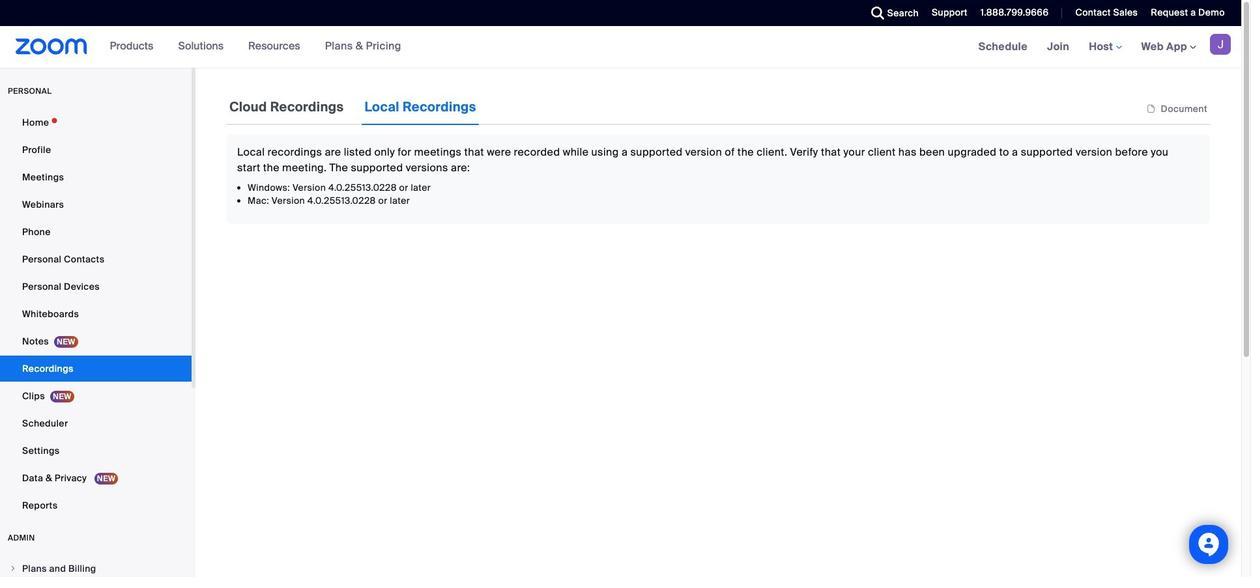 Task type: locate. For each thing, give the bounding box(es) containing it.
personal menu menu
[[0, 109, 192, 520]]

menu item
[[0, 556, 192, 577]]

file image
[[1146, 103, 1156, 115]]

main content element
[[227, 89, 1210, 224]]

0 horizontal spatial tab
[[227, 89, 346, 125]]

banner
[[0, 26, 1241, 68]]

1 horizontal spatial tab
[[362, 89, 479, 125]]

2 tab from the left
[[362, 89, 479, 125]]

right image
[[9, 565, 17, 573]]

tab
[[227, 89, 346, 125], [362, 89, 479, 125]]



Task type: vqa. For each thing, say whether or not it's contained in the screenshot.
MENU ITEM
yes



Task type: describe. For each thing, give the bounding box(es) containing it.
product information navigation
[[100, 26, 411, 68]]

profile picture image
[[1210, 34, 1231, 55]]

zoom logo image
[[16, 38, 87, 55]]

tabs of recording tab list
[[227, 89, 479, 125]]

1 tab from the left
[[227, 89, 346, 125]]

meetings navigation
[[969, 26, 1241, 68]]



